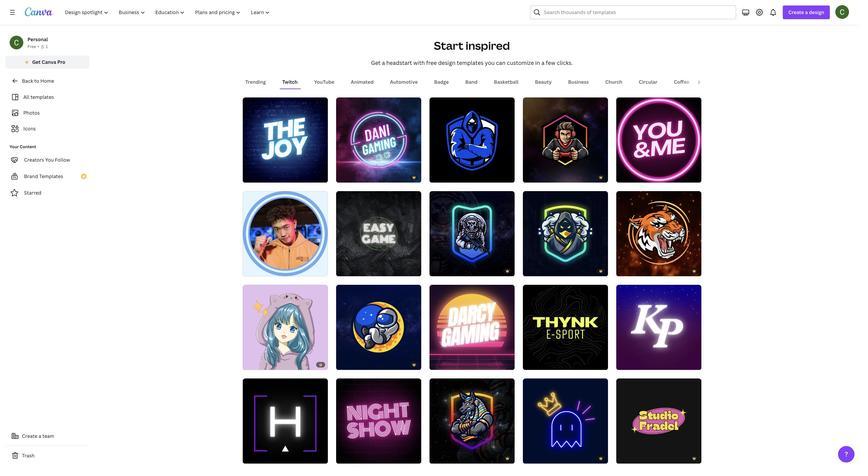 Task type: locate. For each thing, give the bounding box(es) containing it.
icons
[[23, 125, 36, 132]]

twitch button
[[280, 76, 301, 89]]

create for create a team
[[22, 433, 37, 440]]

1 horizontal spatial templates
[[457, 59, 484, 67]]

blue and black clean minimalism twitch profile picture image
[[430, 98, 515, 183]]

0 horizontal spatial 1
[[46, 44, 48, 49]]

you
[[45, 157, 54, 163]]

back
[[22, 78, 33, 84]]

create inside button
[[22, 433, 37, 440]]

team
[[42, 433, 54, 440]]

blue and pink framed gamer twitch logo image
[[243, 191, 328, 277]]

1 of 2 link
[[243, 191, 328, 277]]

a for design
[[806, 9, 808, 15]]

mascot character twitch profile picture image for pink retro typographic gamer twitch logo
[[430, 191, 515, 277]]

get left the canva
[[32, 59, 41, 65]]

1 for 1 of 2
[[247, 268, 249, 273]]

get
[[32, 59, 41, 65], [371, 59, 381, 67]]

a inside button
[[39, 433, 41, 440]]

youtube button
[[312, 76, 337, 89]]

Search search field
[[544, 6, 732, 19]]

top level navigation element
[[60, 5, 276, 19]]

0 vertical spatial create
[[789, 9, 804, 15]]

a inside dropdown button
[[806, 9, 808, 15]]

templates right all
[[31, 94, 54, 100]]

basketball
[[494, 79, 519, 85]]

free •
[[27, 44, 39, 49]]

personal
[[27, 36, 48, 43]]

pro
[[57, 59, 65, 65]]

2
[[255, 268, 257, 273]]

design
[[809, 9, 825, 15], [438, 59, 456, 67]]

get canva pro button
[[5, 56, 89, 69]]

church button
[[603, 76, 625, 89]]

mascot character twitch profile picture image for yellow and black topography texture twitch profile picture
[[523, 191, 608, 277]]

create inside dropdown button
[[789, 9, 804, 15]]

•
[[38, 44, 39, 49]]

free
[[27, 44, 36, 49]]

free
[[426, 59, 437, 67]]

1 right '•'
[[46, 44, 48, 49]]

mascot character twitch profile picture image
[[430, 191, 515, 277], [523, 191, 608, 277], [430, 379, 515, 464]]

create
[[789, 9, 804, 15], [22, 433, 37, 440]]

you
[[485, 59, 495, 67]]

1 vertical spatial 1
[[247, 268, 249, 273]]

1 horizontal spatial pink neon talk show twitch logo image
[[616, 98, 702, 183]]

icons link
[[10, 122, 85, 135]]

automotive button
[[387, 76, 421, 89]]

pink neon talk show twitch logo image
[[616, 98, 702, 183], [336, 379, 421, 464]]

0 horizontal spatial create
[[22, 433, 37, 440]]

clicks.
[[557, 59, 573, 67]]

beauty
[[535, 79, 552, 85]]

1 vertical spatial templates
[[31, 94, 54, 100]]

band button
[[463, 76, 480, 89]]

animated button
[[348, 76, 376, 89]]

0 vertical spatial pink neon talk show twitch logo image
[[616, 98, 702, 183]]

get inside button
[[32, 59, 41, 65]]

neon cute character twitch profile picture image
[[523, 379, 608, 464]]

design left christina overa image on the top right of the page
[[809, 9, 825, 15]]

1 horizontal spatial design
[[809, 9, 825, 15]]

1 horizontal spatial get
[[371, 59, 381, 67]]

design right free
[[438, 59, 456, 67]]

create a design
[[789, 9, 825, 15]]

templates
[[457, 59, 484, 67], [31, 94, 54, 100]]

home
[[40, 78, 54, 84]]

all templates link
[[10, 91, 85, 104]]

0 horizontal spatial design
[[438, 59, 456, 67]]

1 horizontal spatial 1
[[247, 268, 249, 273]]

create a team
[[22, 433, 54, 440]]

headstart
[[386, 59, 412, 67]]

purple and black neon sci fi twitch profile picture image
[[243, 379, 328, 464]]

templates inside all templates link
[[31, 94, 54, 100]]

content
[[20, 144, 36, 150]]

photos
[[23, 110, 40, 116]]

0 horizontal spatial templates
[[31, 94, 54, 100]]

back to home link
[[5, 74, 89, 88]]

1 vertical spatial create
[[22, 433, 37, 440]]

0 vertical spatial design
[[809, 9, 825, 15]]

get left headstart
[[371, 59, 381, 67]]

1 vertical spatial pink neon talk show twitch logo image
[[336, 379, 421, 464]]

a for team
[[39, 433, 41, 440]]

coffee
[[674, 79, 690, 85]]

templates down start inspired
[[457, 59, 484, 67]]

trending
[[245, 79, 266, 85]]

None search field
[[531, 5, 737, 19]]

create for create a design
[[789, 9, 804, 15]]

circular button
[[636, 76, 660, 89]]

few
[[546, 59, 556, 67]]

0 vertical spatial 1
[[46, 44, 48, 49]]

your
[[10, 144, 19, 150]]

business button
[[566, 76, 592, 89]]

inspired
[[466, 38, 510, 53]]

get for get a headstart with free design templates you can customize in a few clicks.
[[371, 59, 381, 67]]

neon pink and cyan, futuristic and fun twitch logo image
[[336, 98, 421, 183]]

start inspired
[[434, 38, 510, 53]]

trash
[[22, 453, 35, 459]]

starred
[[24, 190, 41, 196]]

1 left of
[[247, 268, 249, 273]]

1 horizontal spatial create
[[789, 9, 804, 15]]

pink retro typographic gamer twitch logo image
[[430, 285, 515, 370]]

0 horizontal spatial get
[[32, 59, 41, 65]]

a
[[806, 9, 808, 15], [382, 59, 385, 67], [542, 59, 545, 67], [39, 433, 41, 440]]

1
[[46, 44, 48, 49], [247, 268, 249, 273]]



Task type: vqa. For each thing, say whether or not it's contained in the screenshot.
the bottommost 'color'
no



Task type: describe. For each thing, give the bounding box(es) containing it.
create a team button
[[5, 430, 89, 443]]

pink gamer girl twitch profile picture image
[[243, 285, 328, 370]]

yellow pink and black bold modern twitch logo image
[[616, 379, 702, 464]]

trending button
[[243, 76, 269, 89]]

christina overa image
[[836, 5, 849, 19]]

purple neon typographic twitch logo image
[[616, 285, 702, 370]]

canva
[[42, 59, 56, 65]]

templates
[[39, 173, 63, 180]]

get for get canva pro
[[32, 59, 41, 65]]

business
[[568, 79, 589, 85]]

customize
[[507, 59, 534, 67]]

trash link
[[5, 449, 89, 463]]

gamer character twitch profile picture image
[[523, 98, 608, 183]]

can
[[496, 59, 506, 67]]

1 vertical spatial design
[[438, 59, 456, 67]]

yellow and black topography texture twitch profile picture image
[[523, 285, 608, 370]]

creators
[[24, 157, 44, 163]]

of
[[250, 268, 254, 273]]

coffee button
[[671, 76, 693, 89]]

starred link
[[5, 186, 89, 200]]

neon black white and green typographic & modern twitch logo image
[[336, 191, 421, 277]]

with
[[414, 59, 425, 67]]

youtube
[[314, 79, 334, 85]]

badge
[[434, 79, 449, 85]]

automotive
[[390, 79, 418, 85]]

brand templates
[[24, 173, 63, 180]]

circular
[[639, 79, 658, 85]]

basketball button
[[491, 76, 522, 89]]

band
[[466, 79, 478, 85]]

all
[[23, 94, 29, 100]]

design inside dropdown button
[[809, 9, 825, 15]]

0 horizontal spatial pink neon talk show twitch logo image
[[336, 379, 421, 464]]

a for headstart
[[382, 59, 385, 67]]

get a headstart with free design templates you can customize in a few clicks.
[[371, 59, 573, 67]]

animated
[[351, 79, 374, 85]]

in
[[535, 59, 540, 67]]

brand templates link
[[5, 170, 89, 183]]

moon astronaut character twitch profile picture image
[[336, 285, 421, 370]]

badge button
[[432, 76, 452, 89]]

twitch
[[282, 79, 298, 85]]

get canva pro
[[32, 59, 65, 65]]

blue neon musical talk show twitch logo image
[[243, 98, 328, 183]]

orange and yellow gradient modern sporty game streamer twitch logo image
[[616, 191, 702, 277]]

start
[[434, 38, 464, 53]]

all templates
[[23, 94, 54, 100]]

beauty button
[[533, 76, 555, 89]]

0 vertical spatial templates
[[457, 59, 484, 67]]

your content
[[10, 144, 36, 150]]

1 of 2
[[247, 268, 257, 273]]

brand
[[24, 173, 38, 180]]

creators you follow
[[24, 157, 70, 163]]

to
[[34, 78, 39, 84]]

back to home
[[22, 78, 54, 84]]

follow
[[55, 157, 70, 163]]

photos link
[[10, 106, 85, 120]]

create a design button
[[783, 5, 830, 19]]

1 for 1
[[46, 44, 48, 49]]

church
[[606, 79, 623, 85]]

creators you follow link
[[5, 153, 89, 167]]



